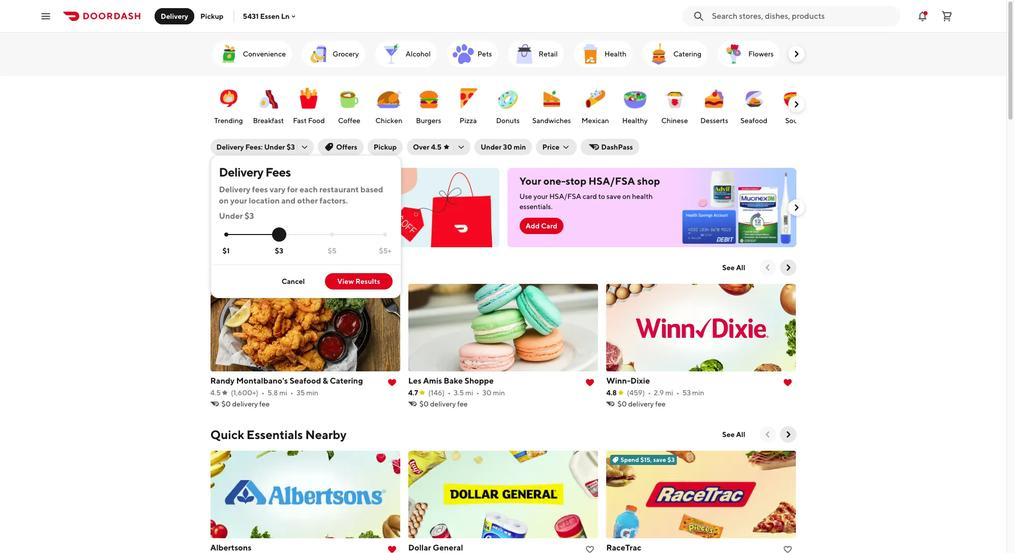 Task type: vqa. For each thing, say whether or not it's contained in the screenshot.
the fee
yes



Task type: locate. For each thing, give the bounding box(es) containing it.
$5 down the $5 stars and over icon
[[328, 247, 337, 255]]

delivery fees vary for each restaurant based on your location and other factors.
[[219, 185, 383, 206]]

delivery for delivery fees vary for each restaurant based on your location and other factors.
[[219, 185, 250, 194]]

• left 5.8
[[262, 389, 265, 397]]

see for saved stores
[[723, 264, 735, 272]]

0 vertical spatial hsa/fsa
[[589, 175, 635, 187]]

fees
[[252, 185, 268, 194]]

see all for quick essentials nearby
[[723, 430, 746, 439]]

1 horizontal spatial your
[[346, 175, 367, 187]]

1 horizontal spatial 30
[[503, 143, 512, 151]]

grocery link
[[302, 41, 365, 67]]

over
[[413, 143, 430, 151]]

see all link for quick essentials nearby
[[717, 426, 752, 443]]

0 vertical spatial $5
[[223, 205, 231, 213]]

delivery fees: under $3
[[216, 143, 295, 151]]

all left previous button of carousel image
[[736, 264, 746, 272]]

1 vertical spatial pickup
[[374, 143, 397, 151]]

• 3.5 mi • 30 min
[[448, 389, 505, 397]]

next button of carousel image
[[791, 202, 802, 213], [783, 263, 793, 273]]

see all left previous button of carousel icon
[[723, 430, 746, 439]]

your one-stop hsa/fsa shop
[[520, 175, 660, 187]]

1 horizontal spatial mi
[[466, 389, 473, 397]]

your up under $3 in the top left of the page
[[230, 196, 247, 206]]

your
[[346, 175, 367, 187], [534, 192, 548, 200], [230, 196, 247, 206]]

5431
[[243, 12, 259, 20]]

4.7
[[408, 389, 418, 397]]

retail image
[[512, 42, 537, 66]]

1 vertical spatial spend
[[621, 456, 639, 463]]

2 horizontal spatial mi
[[666, 389, 673, 397]]

1 vertical spatial $5
[[328, 247, 337, 255]]

• left "2.9"
[[648, 389, 651, 397]]

all left previous button of carousel icon
[[736, 430, 746, 439]]

pickup down chicken
[[374, 143, 397, 151]]

0 vertical spatial pickup
[[200, 12, 224, 20]]

delivery for delivery fees: under $3
[[216, 143, 244, 151]]

montalbano's
[[236, 376, 288, 386]]

(459)
[[627, 389, 645, 397]]

2 see from the top
[[723, 430, 735, 439]]

under down donuts
[[481, 143, 502, 151]]

4.5 inside button
[[431, 143, 442, 151]]

health
[[605, 50, 627, 58]]

delivery for delivery
[[161, 12, 188, 20]]

mi right "2.9"
[[666, 389, 673, 397]]

min down "shoppe"
[[493, 389, 505, 397]]

delivery
[[275, 175, 312, 187], [232, 400, 258, 408], [430, 400, 456, 408], [628, 400, 654, 408]]

hsa/fsa down one- on the top
[[550, 192, 581, 200]]

2 vertical spatial save
[[654, 456, 666, 463]]

5431 essen ln button
[[243, 12, 298, 20]]

fee down "2.9"
[[656, 400, 666, 408]]

seafood
[[741, 117, 768, 125], [290, 376, 321, 386]]

add card
[[526, 222, 558, 230]]

add
[[526, 222, 540, 230]]

1 horizontal spatial save
[[607, 192, 621, 200]]

5431 essen ln
[[243, 12, 290, 20]]

delivery button
[[155, 8, 194, 24]]

$5 down the "first"
[[223, 205, 231, 213]]

$5
[[223, 205, 231, 213], [328, 247, 337, 255], [273, 289, 280, 297]]

on left health
[[623, 192, 631, 200]]

pickup button down chicken
[[368, 139, 403, 155]]

next button of carousel image right previous button of carousel icon
[[783, 429, 793, 440]]

seafood up 35
[[290, 376, 321, 386]]

0 vertical spatial see all link
[[717, 259, 752, 276]]

0 horizontal spatial seafood
[[290, 376, 321, 386]]

under
[[264, 143, 285, 151], [481, 143, 502, 151], [219, 211, 243, 221]]

mi right 3.5
[[466, 389, 473, 397]]

0 horizontal spatial hsa/fsa
[[550, 192, 581, 200]]

1 vertical spatial see all
[[723, 430, 746, 439]]

desserts
[[701, 117, 729, 125]]

1 horizontal spatial $​0
[[420, 400, 429, 408]]

• left 3.5
[[448, 389, 451, 397]]

essen
[[260, 12, 280, 20]]

under right fees:
[[264, 143, 285, 151]]

racetrac
[[607, 543, 642, 553]]

catering right &
[[330, 376, 363, 386]]

0 horizontal spatial catering
[[330, 376, 363, 386]]

fee for randy montalbano's seafood & catering
[[259, 400, 270, 408]]

$​0 delivery fee for dixie
[[618, 400, 666, 408]]

0 vertical spatial all
[[736, 264, 746, 272]]

2 vertical spatial next button of carousel image
[[783, 429, 793, 440]]

2.9
[[654, 389, 664, 397]]

1 vertical spatial pickup button
[[368, 139, 403, 155]]

1 horizontal spatial on
[[332, 175, 344, 187]]

min
[[514, 143, 526, 151], [306, 389, 318, 397], [493, 389, 505, 397], [693, 389, 705, 397]]

cancel
[[282, 277, 305, 285]]

catering right catering image
[[674, 50, 702, 58]]

your up factors.
[[346, 175, 367, 187]]

coffee
[[338, 117, 361, 125]]

see all left previous button of carousel image
[[723, 264, 746, 272]]

$​0 delivery fee for amis
[[420, 400, 468, 408]]

$​0 delivery fee down (1,600+)
[[222, 400, 270, 408]]

$​0 for randy
[[222, 400, 231, 408]]

0 horizontal spatial under
[[219, 211, 243, 221]]

delivery inside button
[[161, 12, 188, 20]]

catering
[[674, 50, 702, 58], [330, 376, 363, 386]]

on up factors.
[[332, 175, 344, 187]]

4.5
[[431, 143, 442, 151], [210, 389, 221, 397]]

$​0 down randy
[[222, 400, 231, 408]]

1 vertical spatial hsa/fsa
[[550, 192, 581, 200]]

1 $​0 delivery fee from the left
[[222, 400, 270, 408]]

your
[[520, 175, 542, 187]]

$3 down $3 stars and over icon
[[275, 247, 283, 255]]

2 horizontal spatial $5
[[328, 247, 337, 255]]

winn-dixie
[[607, 376, 650, 386]]

seafood left soup
[[741, 117, 768, 125]]

2 all from the top
[[736, 430, 746, 439]]

min right 35
[[306, 389, 318, 397]]

mi right 5.8
[[279, 389, 287, 397]]

1 vertical spatial next button of carousel image
[[783, 263, 793, 273]]

1 all from the top
[[736, 264, 746, 272]]

fee down 5.8
[[259, 400, 270, 408]]

save for spend $15, save $3
[[654, 456, 666, 463]]

based
[[361, 185, 383, 194]]

0 vertical spatial spend
[[225, 289, 243, 297]]

2 horizontal spatial your
[[534, 192, 548, 200]]

save for spend $35, save $5
[[258, 289, 271, 297]]

fee
[[314, 175, 330, 187], [259, 400, 270, 408], [457, 400, 468, 408], [656, 400, 666, 408]]

2 vertical spatial $5
[[273, 289, 280, 297]]

for
[[287, 185, 298, 194]]

results
[[356, 277, 380, 285]]

3 $​0 delivery fee from the left
[[618, 400, 666, 408]]

under inside button
[[481, 143, 502, 151]]

grocery
[[333, 50, 359, 58]]

1 see all link from the top
[[717, 259, 752, 276]]

sandwiches
[[533, 117, 571, 125]]

fee down 3.5
[[457, 400, 468, 408]]

1 horizontal spatial hsa/fsa
[[589, 175, 635, 187]]

hsa/fsa up to
[[589, 175, 635, 187]]

1 vertical spatial all
[[736, 430, 746, 439]]

0 horizontal spatial $5
[[223, 205, 231, 213]]

under up learn
[[219, 211, 243, 221]]

1 vertical spatial 30
[[483, 389, 492, 397]]

0 horizontal spatial pickup button
[[194, 8, 230, 24]]

0 horizontal spatial save
[[258, 289, 271, 297]]

30 down donuts
[[503, 143, 512, 151]]

1 vertical spatial see
[[723, 430, 735, 439]]

chinese
[[662, 117, 688, 125]]

1 vertical spatial see all link
[[717, 426, 752, 443]]

$​0
[[222, 400, 231, 408], [420, 400, 429, 408], [618, 400, 627, 408]]

fee up factors.
[[314, 175, 330, 187]]

1 vertical spatial seafood
[[290, 376, 321, 386]]

catering image
[[647, 42, 672, 66]]

your inside use your hsa/fsa card to save on health essentials.
[[534, 192, 548, 200]]

spend left $35,
[[225, 289, 243, 297]]

all for quick essentials nearby
[[736, 430, 746, 439]]

see left previous button of carousel icon
[[723, 430, 735, 439]]

dollar
[[408, 543, 431, 553]]

(1,600+)
[[231, 389, 259, 397]]

pickup right delivery button
[[200, 12, 224, 20]]

card
[[541, 222, 558, 230]]

hsa/fsa inside use your hsa/fsa card to save on health essentials.
[[550, 192, 581, 200]]

pickup
[[200, 12, 224, 20], [374, 143, 397, 151]]

• down "shoppe"
[[477, 389, 480, 397]]

see left previous button of carousel image
[[723, 264, 735, 272]]

alcohol image
[[379, 42, 404, 66]]

see all link left previous button of carousel image
[[717, 259, 752, 276]]

30 down "shoppe"
[[483, 389, 492, 397]]

other
[[297, 196, 318, 206]]

1 vertical spatial 4.5
[[210, 389, 221, 397]]

0 horizontal spatial mi
[[279, 389, 287, 397]]

grocery image
[[306, 42, 331, 66]]

2 horizontal spatial under
[[481, 143, 502, 151]]

fee for les amis bake shoppe
[[457, 400, 468, 408]]

1 horizontal spatial catering
[[674, 50, 702, 58]]

$​0 for winn-
[[618, 400, 627, 408]]

4.5 right over
[[431, 143, 442, 151]]

2 $​0 delivery fee from the left
[[420, 400, 468, 408]]

save right $35,
[[258, 289, 271, 297]]

delivery inside delivery fees vary for each restaurant based on your location and other factors.
[[219, 185, 250, 194]]

2 horizontal spatial $​0 delivery fee
[[618, 400, 666, 408]]

$5 stars and over image
[[330, 233, 334, 237]]

0 vertical spatial seafood
[[741, 117, 768, 125]]

add card button
[[520, 218, 564, 234]]

$​0 down (146)
[[420, 400, 429, 408]]

1 horizontal spatial spend
[[621, 456, 639, 463]]

1 vertical spatial save
[[258, 289, 271, 297]]

2 mi from the left
[[466, 389, 473, 397]]

delivery for winn-
[[628, 400, 654, 408]]

2 horizontal spatial $​0
[[618, 400, 627, 408]]

2 see all link from the top
[[717, 426, 752, 443]]

1 see all from the top
[[723, 264, 746, 272]]

convenience
[[243, 50, 286, 58]]

2 see all from the top
[[723, 430, 746, 439]]

$3 stars and over image
[[277, 233, 281, 237]]

min down donuts
[[514, 143, 526, 151]]

1 mi from the left
[[279, 389, 287, 397]]

see all link left previous button of carousel icon
[[717, 426, 752, 443]]

0 vertical spatial 4.5
[[431, 143, 442, 151]]

0 horizontal spatial your
[[230, 196, 247, 206]]

1 horizontal spatial 4.5
[[431, 143, 442, 151]]

$1 stars and over image
[[224, 233, 228, 237]]

3 $​0 from the left
[[618, 400, 627, 408]]

learn more button
[[223, 220, 273, 236]]

0 vertical spatial 30
[[503, 143, 512, 151]]

mexican
[[582, 117, 609, 125]]

• left 35
[[290, 389, 293, 397]]

2 horizontal spatial on
[[623, 192, 631, 200]]

0 horizontal spatial pickup
[[200, 12, 224, 20]]

0 vertical spatial next button of carousel image
[[791, 202, 802, 213]]

under 30 min button
[[475, 139, 532, 155]]

0 horizontal spatial 4.5
[[210, 389, 221, 397]]

min right 53
[[693, 389, 705, 397]]

• left 53
[[677, 389, 680, 397]]

under $3
[[219, 211, 254, 221]]

offers button
[[318, 139, 364, 155]]

1 $​0 from the left
[[222, 400, 231, 408]]

learn more
[[229, 224, 267, 232]]

flowers image
[[722, 42, 747, 66]]

2 horizontal spatial save
[[654, 456, 666, 463]]

5 • from the left
[[648, 389, 651, 397]]

burgers
[[416, 117, 441, 125]]

2 $​0 from the left
[[420, 400, 429, 408]]

on inside delivery fees vary for each restaurant based on your location and other factors.
[[219, 196, 229, 206]]

pets link
[[447, 41, 498, 67]]

save right '$15,'
[[654, 456, 666, 463]]

retail
[[539, 50, 558, 58]]

$​0 down winn-
[[618, 400, 627, 408]]

• 5.8 mi • 35 min
[[262, 389, 318, 397]]

each
[[300, 185, 318, 194]]

your up essentials.
[[534, 192, 548, 200]]

les amis bake shoppe
[[408, 376, 494, 386]]

on up under $3 in the top left of the page
[[219, 196, 229, 206]]

hsa/fsa
[[589, 175, 635, 187], [550, 192, 581, 200]]

0 horizontal spatial $​0
[[222, 400, 231, 408]]

next button of carousel image up soup
[[791, 99, 802, 109]]

see all for saved stores
[[723, 264, 746, 272]]

0 vertical spatial see all
[[723, 264, 746, 272]]

0 horizontal spatial $​0 delivery fee
[[222, 400, 270, 408]]

next button of carousel image
[[791, 49, 802, 59], [791, 99, 802, 109], [783, 429, 793, 440]]

location
[[249, 196, 280, 206]]

0 vertical spatial see
[[723, 264, 735, 272]]

racetrac link
[[607, 542, 796, 553]]

spend left '$15,'
[[621, 456, 639, 463]]

4.5 down randy
[[210, 389, 221, 397]]

next button of carousel image right flowers
[[791, 49, 802, 59]]

health image
[[578, 42, 603, 66]]

1 see from the top
[[723, 264, 735, 272]]

card
[[583, 192, 597, 200]]

0 vertical spatial save
[[607, 192, 621, 200]]

your inside delivery fees vary for each restaurant based on your location and other factors.
[[230, 196, 247, 206]]

$3 up 'fees'
[[287, 143, 295, 151]]

pickup button left the 5431
[[194, 8, 230, 24]]

and
[[281, 196, 296, 206]]

on
[[332, 175, 344, 187], [623, 192, 631, 200], [219, 196, 229, 206]]

beauty image
[[794, 42, 819, 66]]

$​0 delivery fee down (146)
[[420, 400, 468, 408]]

pickup button
[[194, 8, 230, 24], [368, 139, 403, 155]]

on inside enjoy a $0 delivery fee on your first order.
[[332, 175, 344, 187]]

dollar general
[[408, 543, 463, 553]]

4.8
[[607, 389, 617, 397]]

spend for spend $35, save $5
[[225, 289, 243, 297]]

3 • from the left
[[448, 389, 451, 397]]

$5 right $35,
[[273, 289, 280, 297]]

1 horizontal spatial $​0 delivery fee
[[420, 400, 468, 408]]

0 horizontal spatial spend
[[225, 289, 243, 297]]

save right to
[[607, 192, 621, 200]]

1 horizontal spatial under
[[264, 143, 285, 151]]

delivery for delivery fees
[[219, 165, 263, 179]]

1 horizontal spatial pickup
[[374, 143, 397, 151]]

0 horizontal spatial on
[[219, 196, 229, 206]]

0 horizontal spatial 30
[[483, 389, 492, 397]]

$​0 delivery fee down (459)
[[618, 400, 666, 408]]



Task type: describe. For each thing, give the bounding box(es) containing it.
more
[[249, 224, 267, 232]]

4 • from the left
[[477, 389, 480, 397]]

general
[[433, 543, 463, 553]]

1 • from the left
[[262, 389, 265, 397]]

factors.
[[320, 196, 348, 206]]

$3 right '$15,'
[[668, 456, 675, 463]]

$5 for $5 subtotal minimum required.
[[223, 205, 231, 213]]

min inside button
[[514, 143, 526, 151]]

(146)
[[429, 389, 445, 397]]

price button
[[536, 139, 577, 155]]

essentials.
[[520, 202, 553, 211]]

0 vertical spatial catering
[[674, 50, 702, 58]]

3 mi from the left
[[666, 389, 673, 397]]

$15,
[[641, 456, 652, 463]]

all for saved stores
[[736, 264, 746, 272]]

0 items, open order cart image
[[941, 10, 953, 22]]

view results button
[[325, 273, 393, 289]]

0 vertical spatial next button of carousel image
[[791, 49, 802, 59]]

stores
[[247, 260, 283, 275]]

convenience link
[[212, 41, 292, 67]]

min for randy montalbano's seafood & catering
[[306, 389, 318, 397]]

trending link
[[211, 81, 246, 128]]

fees
[[266, 165, 291, 179]]

spend $35, save $5
[[225, 289, 280, 297]]

1 horizontal spatial pickup button
[[368, 139, 403, 155]]

notification bell image
[[917, 10, 929, 22]]

convenience image
[[216, 42, 241, 66]]

$35,
[[244, 289, 257, 297]]

$5+
[[379, 247, 392, 255]]

dixie
[[631, 376, 650, 386]]

bake
[[444, 376, 463, 386]]

food
[[308, 117, 325, 125]]

$​0 for les
[[420, 400, 429, 408]]

shop
[[637, 175, 660, 187]]

5.8
[[268, 389, 278, 397]]

2 • from the left
[[290, 389, 293, 397]]

saved stores
[[210, 260, 283, 275]]

1 vertical spatial next button of carousel image
[[791, 99, 802, 109]]

53
[[683, 389, 691, 397]]

under for under $3
[[219, 211, 243, 221]]

save inside use your hsa/fsa card to save on health essentials.
[[607, 192, 621, 200]]

$5+ stars and over image
[[383, 233, 387, 237]]

$1
[[223, 247, 230, 255]]

order.
[[244, 187, 271, 199]]

fee for winn-dixie
[[656, 400, 666, 408]]

1 vertical spatial catering
[[330, 376, 363, 386]]

first
[[223, 187, 242, 199]]

albertsons
[[210, 543, 252, 553]]

over 4.5 button
[[407, 139, 471, 155]]

over 4.5
[[413, 143, 442, 151]]

fast
[[293, 117, 307, 125]]

fast food
[[293, 117, 325, 125]]

minimum
[[261, 205, 291, 213]]

health
[[632, 192, 653, 200]]

flowers
[[749, 50, 774, 58]]

under for under 30 min
[[481, 143, 502, 151]]

price
[[543, 143, 560, 151]]

min for les amis bake shoppe
[[493, 389, 505, 397]]

min for winn-dixie
[[693, 389, 705, 397]]

previous button of carousel image
[[763, 263, 773, 273]]

fee inside enjoy a $0 delivery fee on your first order.
[[314, 175, 330, 187]]

$0
[[259, 175, 272, 187]]

ln
[[281, 12, 290, 20]]

mi for seafood
[[279, 389, 287, 397]]

to
[[599, 192, 605, 200]]

6 • from the left
[[677, 389, 680, 397]]

catering link
[[643, 41, 708, 67]]

shoppe
[[465, 376, 494, 386]]

one-
[[544, 175, 566, 187]]

amis
[[423, 376, 442, 386]]

open menu image
[[40, 10, 52, 22]]

quick
[[210, 427, 244, 442]]

1 horizontal spatial $5
[[273, 289, 280, 297]]

previous button of carousel image
[[763, 429, 773, 440]]

view results
[[337, 277, 380, 285]]

randy montalbano's seafood & catering
[[210, 376, 363, 386]]

les
[[408, 376, 422, 386]]

30 inside under 30 min button
[[503, 143, 512, 151]]

mi for bake
[[466, 389, 473, 397]]

pets image
[[451, 42, 476, 66]]

healthy
[[622, 117, 648, 125]]

3.5
[[454, 389, 464, 397]]

alcohol link
[[375, 41, 437, 67]]

your inside enjoy a $0 delivery fee on your first order.
[[346, 175, 367, 187]]

soup
[[786, 117, 802, 125]]

alcohol
[[406, 50, 431, 58]]

a
[[252, 175, 257, 187]]

trending
[[214, 117, 243, 125]]

delivery for randy
[[232, 400, 258, 408]]

nearby
[[305, 427, 347, 442]]

• 2.9 mi • 53 min
[[648, 389, 705, 397]]

under 30 min
[[481, 143, 526, 151]]

cancel button
[[270, 273, 317, 289]]

$5 subtotal minimum required.
[[223, 205, 322, 213]]

albertsons link
[[210, 542, 400, 553]]

delivery inside enjoy a $0 delivery fee on your first order.
[[275, 175, 312, 187]]

donuts
[[496, 117, 520, 125]]

offers
[[336, 143, 357, 151]]

$​0 delivery fee for montalbano's
[[222, 400, 270, 408]]

randy
[[210, 376, 235, 386]]

Store search: begin typing to search for stores available on DoorDash text field
[[712, 10, 894, 22]]

on inside use your hsa/fsa card to save on health essentials.
[[623, 192, 631, 200]]

restaurant
[[320, 185, 359, 194]]

enjoy
[[223, 175, 249, 187]]

$5 for $5
[[328, 247, 337, 255]]

vary
[[270, 185, 286, 194]]

stop
[[566, 175, 587, 187]]

&
[[323, 376, 328, 386]]

saved stores link
[[210, 259, 283, 276]]

delivery fees
[[219, 165, 291, 179]]

required.
[[292, 205, 322, 213]]

dashpass button
[[581, 139, 639, 155]]

spend for spend $15, save $3
[[621, 456, 639, 463]]

$3 up learn more
[[245, 211, 254, 221]]

pizza
[[460, 117, 477, 125]]

see for quick essentials nearby
[[723, 430, 735, 439]]

pets
[[478, 50, 492, 58]]

1 horizontal spatial seafood
[[741, 117, 768, 125]]

fees:
[[245, 143, 263, 151]]

chicken
[[376, 117, 403, 125]]

retail link
[[508, 41, 564, 67]]

delivery for les
[[430, 400, 456, 408]]

dollar general link
[[408, 542, 598, 553]]

0 vertical spatial pickup button
[[194, 8, 230, 24]]

dashpass
[[601, 143, 633, 151]]

see all link for saved stores
[[717, 259, 752, 276]]



